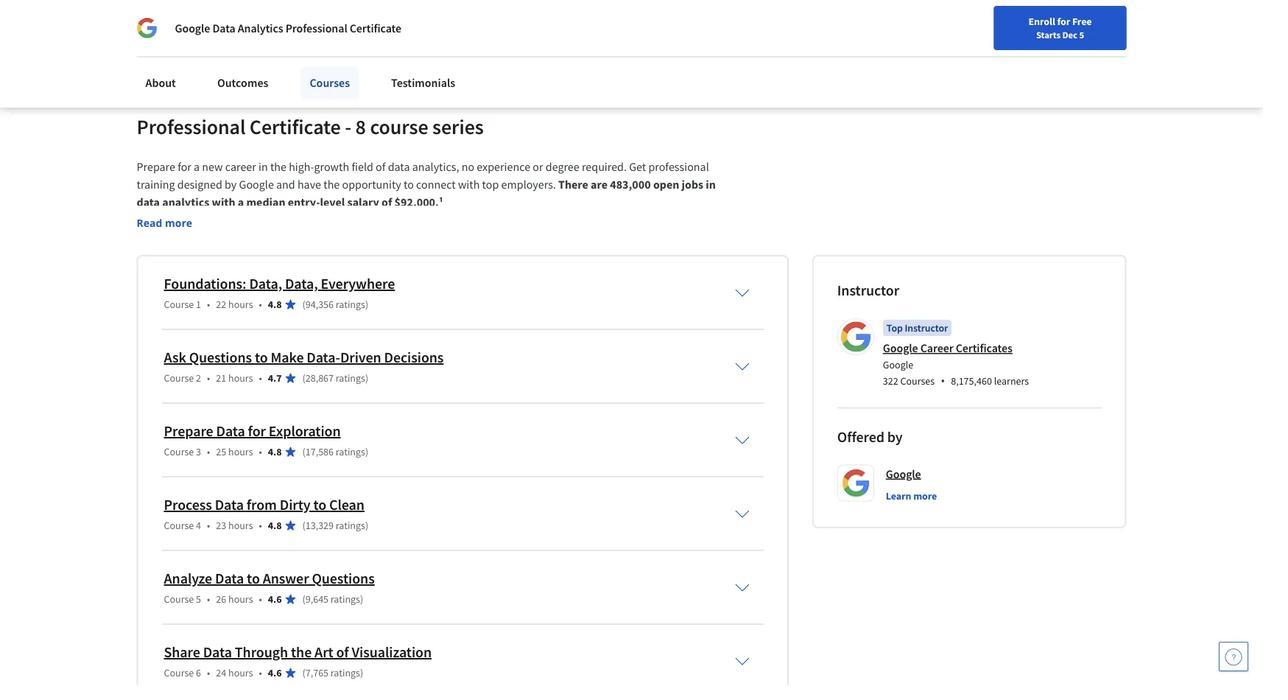 Task type: vqa. For each thing, say whether or not it's contained in the screenshot.


Task type: describe. For each thing, give the bounding box(es) containing it.
read more button
[[137, 216, 192, 231]]

help center image
[[1226, 648, 1243, 665]]

share data through the art of visualization
[[164, 643, 432, 662]]

• down through
[[259, 667, 262, 680]]

analytics,
[[412, 160, 459, 174]]

performance
[[339, 22, 402, 37]]

career
[[921, 341, 954, 356]]

• left 26
[[207, 593, 210, 606]]

13,329
[[306, 519, 334, 532]]

hours for ask
[[228, 372, 253, 385]]

through
[[235, 643, 288, 662]]

1
[[196, 298, 201, 311]]

22
[[216, 298, 226, 311]]

0 horizontal spatial courses
[[310, 75, 350, 90]]

testimonials link
[[383, 66, 464, 99]]

google image
[[137, 18, 157, 38]]

( 94,356 ratings )
[[303, 298, 369, 311]]

show notifications image
[[1065, 18, 1083, 36]]

employers.
[[502, 177, 556, 192]]

• right "4"
[[207, 519, 210, 532]]

data for from
[[215, 496, 244, 514]]

to left answer
[[247, 570, 260, 588]]

from
[[247, 496, 277, 514]]

learn
[[886, 490, 912, 503]]

entry-
[[288, 195, 320, 210]]

322
[[884, 374, 899, 388]]

) for process data from dirty to clean
[[365, 519, 369, 532]]

a inside prepare for a new career in the high-growth field of data analytics, no experience or degree required. get professional training designed by google and have the opportunity to connect with top employers.
[[194, 160, 200, 174]]

in for growth
[[259, 160, 268, 174]]

hours for analyze
[[228, 593, 253, 606]]

field
[[352, 160, 374, 174]]

media
[[248, 22, 279, 37]]

more for read more
[[165, 216, 192, 230]]

with inside there are 483,000 open jobs in data analytics with a median entry-level salary of $92,000.¹
[[212, 195, 236, 210]]

read more
[[137, 216, 192, 230]]

decisions
[[384, 349, 444, 367]]

course for foundations:
[[164, 298, 194, 311]]

) for share data through the art of visualization
[[360, 667, 363, 680]]

data inside prepare for a new career in the high-growth field of data analytics, no experience or degree required. get professional training designed by google and have the opportunity to connect with top employers.
[[388, 160, 410, 174]]

( 28,867 ratings )
[[303, 372, 369, 385]]

google up '322'
[[884, 358, 914, 371]]

data for to
[[215, 570, 244, 588]]

google link
[[886, 465, 922, 483]]

course for process
[[164, 519, 194, 532]]

answer
[[263, 570, 309, 588]]

) for prepare data for exploration
[[365, 445, 369, 459]]

it
[[193, 22, 199, 37]]

degree
[[546, 160, 580, 174]]

about
[[146, 75, 176, 90]]

9,645
[[306, 593, 329, 606]]

24
[[216, 667, 226, 680]]

foundations: data, data, everywhere link
[[164, 275, 395, 293]]

have
[[298, 177, 321, 192]]

foundations:
[[164, 275, 247, 293]]

exploration
[[269, 422, 341, 441]]

your
[[314, 22, 337, 37]]

• right 3 at bottom
[[207, 445, 210, 459]]

everywhere
[[321, 275, 395, 293]]

( for the
[[303, 667, 306, 680]]

google left social
[[175, 21, 210, 35]]

google down top
[[884, 341, 919, 356]]

learn more
[[886, 490, 938, 503]]

prepare for a new career in the high-growth field of data analytics, no experience or degree required. get professional training designed by google and have the opportunity to connect with top employers.
[[137, 160, 712, 192]]

25
[[216, 445, 226, 459]]

level
[[320, 195, 345, 210]]

course for analyze
[[164, 593, 194, 606]]

google career certificates image
[[840, 321, 872, 353]]

salary
[[348, 195, 379, 210]]

testimonials
[[391, 75, 456, 90]]

( for dirty
[[303, 519, 306, 532]]

analytics
[[238, 21, 283, 35]]

• right 1
[[207, 298, 210, 311]]

analyze data to answer questions
[[164, 570, 375, 588]]

course 6 • 24 hours •
[[164, 667, 262, 680]]

4.7
[[268, 372, 282, 385]]

course for ask
[[164, 372, 194, 385]]

experience
[[477, 160, 531, 174]]

( 13,329 ratings )
[[303, 519, 369, 532]]

( 17,586 ratings )
[[303, 445, 369, 459]]

23
[[216, 519, 226, 532]]

94,356
[[306, 298, 334, 311]]

share it on social media and in your performance review
[[162, 22, 438, 37]]

google up learn
[[886, 467, 922, 482]]

( 9,645 ratings )
[[303, 593, 363, 606]]

ratings for exploration
[[336, 445, 365, 459]]

of inside prepare for a new career in the high-growth field of data analytics, no experience or degree required. get professional training designed by google and have the opportunity to connect with top employers.
[[376, 160, 386, 174]]

( 7,765 ratings )
[[303, 667, 363, 680]]

there are 483,000 open jobs in data analytics with a median entry-level salary of $92,000.¹
[[137, 177, 719, 210]]

• left 4.7
[[259, 372, 262, 385]]

on
[[202, 22, 215, 37]]

ratings for the
[[331, 667, 360, 680]]

hours for prepare
[[228, 445, 253, 459]]

enroll for free starts dec 5
[[1029, 15, 1093, 41]]

483,000
[[610, 177, 651, 192]]

4.8 for from
[[268, 519, 282, 532]]

courses inside top instructor google career certificates google 322 courses • 8,175,460 learners
[[901, 374, 935, 388]]

make
[[271, 349, 304, 367]]

ratings for answer
[[331, 593, 360, 606]]

ratings for everywhere
[[336, 298, 365, 311]]

median
[[246, 195, 286, 210]]

to left make
[[255, 349, 268, 367]]

open
[[654, 177, 680, 192]]

google data analytics professional certificate
[[175, 21, 402, 35]]

google career certificates link
[[884, 341, 1013, 356]]

4.8 for data,
[[268, 298, 282, 311]]

26
[[216, 593, 226, 606]]

with inside prepare for a new career in the high-growth field of data analytics, no experience or degree required. get professional training designed by google and have the opportunity to connect with top employers.
[[458, 177, 480, 192]]

course 1 • 22 hours •
[[164, 298, 262, 311]]

driven
[[340, 349, 381, 367]]

training
[[137, 177, 175, 192]]

visualization
[[352, 643, 432, 662]]

1 vertical spatial professional
[[137, 114, 246, 140]]

2 vertical spatial the
[[291, 643, 312, 662]]

17,586
[[306, 445, 334, 459]]

dirty
[[280, 496, 311, 514]]

in for with
[[706, 177, 716, 192]]

1 horizontal spatial by
[[888, 428, 903, 446]]

ask questions to make data-driven decisions link
[[164, 349, 444, 367]]

series
[[433, 114, 484, 140]]

1 vertical spatial 5
[[196, 593, 201, 606]]

share for share it on social media and in your performance review
[[162, 22, 190, 37]]

0 horizontal spatial instructor
[[838, 281, 900, 300]]

connect
[[416, 177, 456, 192]]

certificates
[[956, 341, 1013, 356]]

4
[[196, 519, 201, 532]]

data inside there are 483,000 open jobs in data analytics with a median entry-level salary of $92,000.¹
[[137, 195, 160, 210]]



Task type: locate. For each thing, give the bounding box(es) containing it.
instructor inside top instructor google career certificates google 322 courses • 8,175,460 learners
[[905, 322, 949, 335]]

for for prepare
[[178, 160, 192, 174]]

• down the analyze data to answer questions link
[[259, 593, 262, 606]]

and
[[281, 22, 300, 37], [276, 177, 295, 192]]

0 vertical spatial certificate
[[350, 21, 402, 35]]

certificate left review
[[350, 21, 402, 35]]

top instructor google career certificates google 322 courses • 8,175,460 learners
[[884, 322, 1030, 389]]

in
[[303, 22, 312, 37], [259, 160, 268, 174], [706, 177, 716, 192]]

6
[[196, 667, 201, 680]]

share up 6 in the left of the page
[[164, 643, 200, 662]]

with down the designed on the left of the page
[[212, 195, 236, 210]]

1 data, from the left
[[249, 275, 282, 293]]

questions up '21'
[[189, 349, 252, 367]]

)
[[365, 298, 369, 311], [365, 372, 369, 385], [365, 445, 369, 459], [365, 519, 369, 532], [360, 593, 363, 606], [360, 667, 363, 680]]

0 horizontal spatial for
[[178, 160, 192, 174]]

1 vertical spatial 4.6
[[268, 667, 282, 680]]

1 vertical spatial data
[[137, 195, 160, 210]]

0 vertical spatial professional
[[286, 21, 348, 35]]

hours right 24
[[228, 667, 253, 680]]

read
[[137, 216, 162, 230]]

course for share
[[164, 667, 194, 680]]

data for through
[[203, 643, 232, 662]]

• right 6 in the left of the page
[[207, 667, 210, 680]]

courses link
[[301, 66, 359, 99]]

more right learn
[[914, 490, 938, 503]]

art
[[315, 643, 334, 662]]

ask questions to make data-driven decisions
[[164, 349, 444, 367]]

1 vertical spatial of
[[382, 195, 392, 210]]

to inside prepare for a new career in the high-growth field of data analytics, no experience or degree required. get professional training designed by google and have the opportunity to connect with top employers.
[[404, 177, 414, 192]]

4.8 for for
[[268, 445, 282, 459]]

4.6 for through
[[268, 667, 282, 680]]

ask
[[164, 349, 186, 367]]

a left the median
[[238, 195, 244, 210]]

process data from dirty to clean
[[164, 496, 365, 514]]

21
[[216, 372, 226, 385]]

get
[[629, 160, 646, 174]]

) right 17,586
[[365, 445, 369, 459]]

2 4.8 from the top
[[268, 445, 282, 459]]

28,867
[[306, 372, 334, 385]]

7,765
[[306, 667, 329, 680]]

) for analyze data to answer questions
[[360, 593, 363, 606]]

data down 'training'
[[137, 195, 160, 210]]

course 3 • 25 hours •
[[164, 445, 262, 459]]

course left 1
[[164, 298, 194, 311]]

in inside there are 483,000 open jobs in data analytics with a median entry-level salary of $92,000.¹
[[706, 177, 716, 192]]

course left 3 at bottom
[[164, 445, 194, 459]]

ratings for dirty
[[336, 519, 365, 532]]

the left the high-
[[270, 160, 287, 174]]

share data through the art of visualization link
[[164, 643, 432, 662]]

high-
[[289, 160, 314, 174]]

• down the foundations: data, data, everywhere
[[259, 298, 262, 311]]

6 hours from the top
[[228, 667, 253, 680]]

) for foundations: data, data, everywhere
[[365, 298, 369, 311]]

share left it
[[162, 22, 190, 37]]

english button
[[955, 0, 1044, 48]]

ratings right 17,586
[[336, 445, 365, 459]]

by inside prepare for a new career in the high-growth field of data analytics, no experience or degree required. get professional training designed by google and have the opportunity to connect with top employers.
[[225, 177, 237, 192]]

1 vertical spatial instructor
[[905, 322, 949, 335]]

new
[[202, 160, 223, 174]]

google up the median
[[239, 177, 274, 192]]

data
[[388, 160, 410, 174], [137, 195, 160, 210]]

3 course from the top
[[164, 445, 194, 459]]

0 vertical spatial instructor
[[838, 281, 900, 300]]

hours right "25"
[[228, 445, 253, 459]]

ratings right 7,765
[[331, 667, 360, 680]]

1 horizontal spatial data
[[388, 160, 410, 174]]

1 ( from the top
[[303, 298, 306, 311]]

0 vertical spatial in
[[303, 22, 312, 37]]

( down dirty
[[303, 519, 306, 532]]

1 vertical spatial more
[[914, 490, 938, 503]]

2 vertical spatial for
[[248, 422, 266, 441]]

( down 'ask questions to make data-driven decisions'
[[303, 372, 306, 385]]

share for share data through the art of visualization
[[164, 643, 200, 662]]

1 vertical spatial and
[[276, 177, 295, 192]]

) down everywhere
[[365, 298, 369, 311]]

for for enroll
[[1058, 15, 1071, 28]]

a left new
[[194, 160, 200, 174]]

1 vertical spatial share
[[164, 643, 200, 662]]

data
[[213, 21, 236, 35], [216, 422, 245, 441], [215, 496, 244, 514], [215, 570, 244, 588], [203, 643, 232, 662]]

0 vertical spatial courses
[[310, 75, 350, 90]]

with
[[458, 177, 480, 192], [212, 195, 236, 210]]

or
[[533, 160, 544, 174]]

review
[[405, 22, 438, 37]]

0 vertical spatial data
[[388, 160, 410, 174]]

instructor up top
[[838, 281, 900, 300]]

2 horizontal spatial the
[[324, 177, 340, 192]]

5 ( from the top
[[303, 593, 306, 606]]

0 vertical spatial prepare
[[137, 160, 175, 174]]

opportunity
[[342, 177, 402, 192]]

to
[[404, 177, 414, 192], [255, 349, 268, 367], [314, 496, 327, 514], [247, 570, 260, 588]]

1 horizontal spatial a
[[238, 195, 244, 210]]

2 ( from the top
[[303, 372, 306, 385]]

• down prepare data for exploration
[[259, 445, 262, 459]]

0 horizontal spatial with
[[212, 195, 236, 210]]

2 4.6 from the top
[[268, 667, 282, 680]]

of right art
[[336, 643, 349, 662]]

1 horizontal spatial with
[[458, 177, 480, 192]]

3 4.8 from the top
[[268, 519, 282, 532]]

1 horizontal spatial the
[[291, 643, 312, 662]]

data, up course 1 • 22 hours • on the top
[[249, 275, 282, 293]]

0 vertical spatial more
[[165, 216, 192, 230]]

are
[[591, 177, 608, 192]]

2 vertical spatial of
[[336, 643, 349, 662]]

data-
[[307, 349, 340, 367]]

enroll
[[1029, 15, 1056, 28]]

1 horizontal spatial for
[[248, 422, 266, 441]]

1 course from the top
[[164, 298, 194, 311]]

2 hours from the top
[[228, 372, 253, 385]]

1 vertical spatial a
[[238, 195, 244, 210]]

of right field
[[376, 160, 386, 174]]

hours right 23
[[228, 519, 253, 532]]

1 vertical spatial with
[[212, 195, 236, 210]]

( down answer
[[303, 593, 306, 606]]

outcomes
[[217, 75, 269, 90]]

course 4 • 23 hours •
[[164, 519, 262, 532]]

1 horizontal spatial professional
[[286, 21, 348, 35]]

jobs
[[682, 177, 704, 192]]

None search field
[[210, 9, 564, 39]]

course for prepare
[[164, 445, 194, 459]]

1 vertical spatial prepare
[[164, 422, 213, 441]]

-
[[345, 114, 352, 140]]

course down analyze at bottom
[[164, 593, 194, 606]]

course
[[164, 298, 194, 311], [164, 372, 194, 385], [164, 445, 194, 459], [164, 519, 194, 532], [164, 593, 194, 606], [164, 667, 194, 680]]

4.8
[[268, 298, 282, 311], [268, 445, 282, 459], [268, 519, 282, 532]]

the
[[270, 160, 287, 174], [324, 177, 340, 192], [291, 643, 312, 662]]

data up opportunity
[[388, 160, 410, 174]]

2 course from the top
[[164, 372, 194, 385]]

4 course from the top
[[164, 519, 194, 532]]

1 horizontal spatial instructor
[[905, 322, 949, 335]]

4.6
[[268, 593, 282, 606], [268, 667, 282, 680]]

6 ( from the top
[[303, 667, 306, 680]]

prepare up 3 at bottom
[[164, 422, 213, 441]]

) right "13,329"
[[365, 519, 369, 532]]

4.8 down prepare data for exploration link in the bottom left of the page
[[268, 445, 282, 459]]

about link
[[137, 66, 185, 99]]

0 horizontal spatial data,
[[249, 275, 282, 293]]

1 vertical spatial for
[[178, 160, 192, 174]]

prepare
[[137, 160, 175, 174], [164, 422, 213, 441]]

0 horizontal spatial in
[[259, 160, 268, 174]]

to up "13,329"
[[314, 496, 327, 514]]

starts
[[1037, 29, 1061, 41]]

0 vertical spatial a
[[194, 160, 200, 174]]

1 horizontal spatial data,
[[285, 275, 318, 293]]

data, up "94,356"
[[285, 275, 318, 293]]

2 vertical spatial in
[[706, 177, 716, 192]]

1 vertical spatial by
[[888, 428, 903, 446]]

of inside there are 483,000 open jobs in data analytics with a median entry-level salary of $92,000.¹
[[382, 195, 392, 210]]

the down growth
[[324, 177, 340, 192]]

professional
[[286, 21, 348, 35], [137, 114, 246, 140]]

1 horizontal spatial courses
[[901, 374, 935, 388]]

questions
[[189, 349, 252, 367], [312, 570, 375, 588]]

0 horizontal spatial 5
[[196, 593, 201, 606]]

•
[[207, 298, 210, 311], [259, 298, 262, 311], [207, 372, 210, 385], [259, 372, 262, 385], [941, 373, 946, 389], [207, 445, 210, 459], [259, 445, 262, 459], [207, 519, 210, 532], [259, 519, 262, 532], [207, 593, 210, 606], [259, 593, 262, 606], [207, 667, 210, 680], [259, 667, 262, 680]]

for inside prepare for a new career in the high-growth field of data analytics, no experience or degree required. get professional training designed by google and have the opportunity to connect with top employers.
[[178, 160, 192, 174]]

0 vertical spatial questions
[[189, 349, 252, 367]]

0 vertical spatial of
[[376, 160, 386, 174]]

hours right '21'
[[228, 372, 253, 385]]

3
[[196, 445, 201, 459]]

0 horizontal spatial data
[[137, 195, 160, 210]]

data for for
[[216, 422, 245, 441]]

analyze
[[164, 570, 212, 588]]

google
[[175, 21, 210, 35], [239, 177, 274, 192], [884, 341, 919, 356], [884, 358, 914, 371], [886, 467, 922, 482]]

no
[[462, 160, 475, 174]]

• inside top instructor google career certificates google 322 courses • 8,175,460 learners
[[941, 373, 946, 389]]

ratings down clean in the left of the page
[[336, 519, 365, 532]]

courses right '322'
[[901, 374, 935, 388]]

0 vertical spatial 5
[[1080, 29, 1085, 41]]

offered
[[838, 428, 885, 446]]

professional up new
[[137, 114, 246, 140]]

4 hours from the top
[[228, 519, 253, 532]]

4.6 for to
[[268, 593, 282, 606]]

for left exploration
[[248, 422, 266, 441]]

more
[[165, 216, 192, 230], [914, 490, 938, 503]]

prepare inside prepare for a new career in the high-growth field of data analytics, no experience or degree required. get professional training designed by google and have the opportunity to connect with top employers.
[[137, 160, 175, 174]]

0 vertical spatial and
[[281, 22, 300, 37]]

1 vertical spatial the
[[324, 177, 340, 192]]

english
[[981, 17, 1017, 31]]

instructor up career
[[905, 322, 949, 335]]

1 horizontal spatial in
[[303, 22, 312, 37]]

4.8 down foundations: data, data, everywhere link
[[268, 298, 282, 311]]

hours for process
[[228, 519, 253, 532]]

3 hours from the top
[[228, 445, 253, 459]]

dec
[[1063, 29, 1078, 41]]

and inside prepare for a new career in the high-growth field of data analytics, no experience or degree required. get professional training designed by google and have the opportunity to connect with top employers.
[[276, 177, 295, 192]]

a inside there are 483,000 open jobs in data analytics with a median entry-level salary of $92,000.¹
[[238, 195, 244, 210]]

1 vertical spatial certificate
[[250, 114, 341, 140]]

of down opportunity
[[382, 195, 392, 210]]

1 horizontal spatial 5
[[1080, 29, 1085, 41]]

designed
[[177, 177, 222, 192]]

1 vertical spatial in
[[259, 160, 268, 174]]

0 horizontal spatial certificate
[[250, 114, 341, 140]]

data up 24
[[203, 643, 232, 662]]

0 horizontal spatial questions
[[189, 349, 252, 367]]

and left have at the left of the page
[[276, 177, 295, 192]]

4.6 down through
[[268, 667, 282, 680]]

data for analytics
[[213, 21, 236, 35]]

top
[[482, 177, 499, 192]]

0 vertical spatial by
[[225, 177, 237, 192]]

for up dec
[[1058, 15, 1071, 28]]

5 course from the top
[[164, 593, 194, 606]]

clean
[[329, 496, 365, 514]]

0 horizontal spatial a
[[194, 160, 200, 174]]

questions up ( 9,645 ratings )
[[312, 570, 375, 588]]

in left your
[[303, 22, 312, 37]]

by right offered
[[888, 428, 903, 446]]

course left 2
[[164, 372, 194, 385]]

course left "4"
[[164, 519, 194, 532]]

• right 2
[[207, 372, 210, 385]]

there
[[559, 177, 589, 192]]

ratings for make
[[336, 372, 365, 385]]

data up 26
[[215, 570, 244, 588]]

( down the foundations: data, data, everywhere
[[303, 298, 306, 311]]

5
[[1080, 29, 1085, 41], [196, 593, 201, 606]]

to up the $92,000.¹
[[404, 177, 414, 192]]

( for everywhere
[[303, 298, 306, 311]]

1 hours from the top
[[228, 298, 253, 311]]

data right it
[[213, 21, 236, 35]]

1 4.8 from the top
[[268, 298, 282, 311]]

2 data, from the left
[[285, 275, 318, 293]]

) for ask questions to make data-driven decisions
[[365, 372, 369, 385]]

with down the no
[[458, 177, 480, 192]]

6 course from the top
[[164, 667, 194, 680]]

growth
[[314, 160, 349, 174]]

more for learn more
[[914, 490, 938, 503]]

hours
[[228, 298, 253, 311], [228, 372, 253, 385], [228, 445, 253, 459], [228, 519, 253, 532], [228, 593, 253, 606], [228, 667, 253, 680]]

5 inside enroll for free starts dec 5
[[1080, 29, 1085, 41]]

0 horizontal spatial by
[[225, 177, 237, 192]]

0 vertical spatial share
[[162, 22, 190, 37]]

course 5 • 26 hours •
[[164, 593, 262, 606]]

data up "25"
[[216, 422, 245, 441]]

in inside prepare for a new career in the high-growth field of data analytics, no experience or degree required. get professional training designed by google and have the opportunity to connect with top employers.
[[259, 160, 268, 174]]

• down from
[[259, 519, 262, 532]]

hours right 22
[[228, 298, 253, 311]]

1 vertical spatial 4.8
[[268, 445, 282, 459]]

learners
[[995, 374, 1030, 388]]

process
[[164, 496, 212, 514]]

3 ( from the top
[[303, 445, 306, 459]]

ratings right 9,645
[[331, 593, 360, 606]]

1 vertical spatial questions
[[312, 570, 375, 588]]

0 vertical spatial 4.6
[[268, 593, 282, 606]]

ratings down driven
[[336, 372, 365, 385]]

coursera career certificate image
[[849, 0, 1094, 82]]

hours for share
[[228, 667, 253, 680]]

professional
[[649, 160, 710, 174]]

4 ( from the top
[[303, 519, 306, 532]]

$92,000.¹
[[395, 195, 444, 210]]

0 vertical spatial for
[[1058, 15, 1071, 28]]

( down share data through the art of visualization
[[303, 667, 306, 680]]

5 hours from the top
[[228, 593, 253, 606]]

0 horizontal spatial more
[[165, 216, 192, 230]]

professional right media
[[286, 21, 348, 35]]

for inside enroll for free starts dec 5
[[1058, 15, 1071, 28]]

0 vertical spatial with
[[458, 177, 480, 192]]

google inside prepare for a new career in the high-growth field of data analytics, no experience or degree required. get professional training designed by google and have the opportunity to connect with top employers.
[[239, 177, 274, 192]]

prepare up 'training'
[[137, 160, 175, 174]]

0 vertical spatial 4.8
[[268, 298, 282, 311]]

( down exploration
[[303, 445, 306, 459]]

( for make
[[303, 372, 306, 385]]

1 vertical spatial courses
[[901, 374, 935, 388]]

course left 6 in the left of the page
[[164, 667, 194, 680]]

process data from dirty to clean link
[[164, 496, 365, 514]]

the left art
[[291, 643, 312, 662]]

instructor
[[838, 281, 900, 300], [905, 322, 949, 335]]

1 horizontal spatial questions
[[312, 570, 375, 588]]

more down analytics
[[165, 216, 192, 230]]

prepare data for exploration
[[164, 422, 341, 441]]

data,
[[249, 275, 282, 293], [285, 275, 318, 293]]

prepare for prepare data for exploration
[[164, 422, 213, 441]]

0 horizontal spatial the
[[270, 160, 287, 174]]

2 vertical spatial 4.8
[[268, 519, 282, 532]]

1 horizontal spatial certificate
[[350, 21, 402, 35]]

• left 8,175,460
[[941, 373, 946, 389]]

2
[[196, 372, 201, 385]]

2 horizontal spatial in
[[706, 177, 716, 192]]

ratings down everywhere
[[336, 298, 365, 311]]

5 left 26
[[196, 593, 201, 606]]

and right media
[[281, 22, 300, 37]]

( for exploration
[[303, 445, 306, 459]]

top
[[887, 322, 903, 335]]

2 horizontal spatial for
[[1058, 15, 1071, 28]]

( for answer
[[303, 593, 306, 606]]

hours for foundations:
[[228, 298, 253, 311]]

) down visualization
[[360, 667, 363, 680]]

0 horizontal spatial professional
[[137, 114, 246, 140]]

1 4.6 from the top
[[268, 593, 282, 606]]

courses up -
[[310, 75, 350, 90]]

in right career
[[259, 160, 268, 174]]

4.8 down process data from dirty to clean link
[[268, 519, 282, 532]]

5 right dec
[[1080, 29, 1085, 41]]

for up the designed on the left of the page
[[178, 160, 192, 174]]

1 horizontal spatial more
[[914, 490, 938, 503]]

by down career
[[225, 177, 237, 192]]

8
[[356, 114, 366, 140]]

4.6 down analyze data to answer questions
[[268, 593, 282, 606]]

) right 9,645
[[360, 593, 363, 606]]

0 vertical spatial the
[[270, 160, 287, 174]]

certificate up the high-
[[250, 114, 341, 140]]

prepare for prepare for a new career in the high-growth field of data analytics, no experience or degree required. get professional training designed by google and have the opportunity to connect with top employers.
[[137, 160, 175, 174]]



